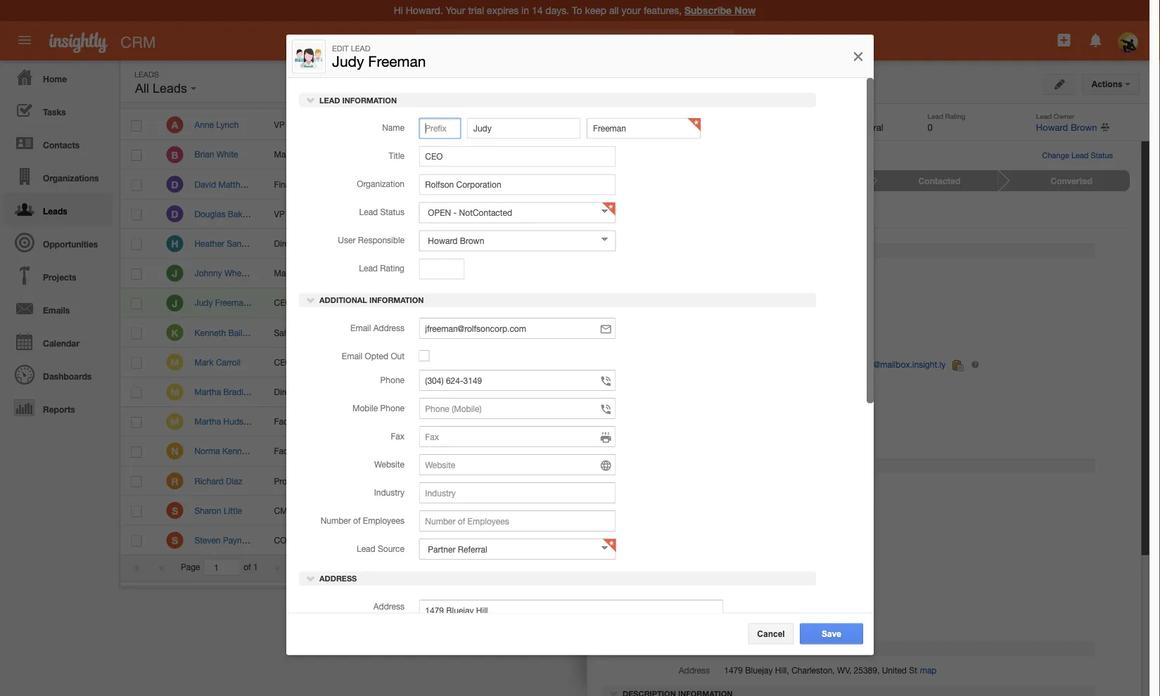 Task type: describe. For each thing, give the bounding box(es) containing it.
heather sanders link
[[195, 239, 265, 249]]

richard diaz link
[[195, 476, 249, 486]]

ceo cell for j
[[263, 289, 343, 318]]

row group containing a
[[120, 111, 935, 556]]

organization inside judy freeman dialog
[[357, 179, 405, 189]]

sharon
[[195, 506, 221, 516]]

follow image for mhudson@andersoninc.com
[[875, 416, 889, 429]]

m link for mark carroll
[[166, 354, 183, 371]]

johnny
[[195, 269, 222, 278]]

1 vertical spatial contacted
[[919, 176, 961, 186]]

open - notcontacted cell for hsanders@trophygroup.com
[[582, 229, 677, 259]]

email inside 'row'
[[512, 91, 535, 101]]

vp of sales cell for d
[[263, 200, 343, 229]]

(206)
[[433, 239, 452, 249]]

email address inside judy freeman dialog
[[351, 323, 405, 333]]

open - notcontacted cell for dmatthews@ebertandsons.com
[[582, 170, 677, 200]]

padberg
[[370, 476, 402, 486]]

facility manager cell for m
[[263, 408, 343, 437]]

closed inside k row
[[593, 328, 627, 338]]

1 vertical spatial partner referral
[[725, 621, 784, 631]]

durgan and sons cell
[[343, 200, 423, 229]]

data processing addendum
[[810, 629, 916, 638]]

closed inside b row
[[593, 150, 627, 160]]

open for mhudson@andersoninc.com
[[593, 417, 616, 427]]

leads down crm on the top left of page
[[134, 70, 159, 79]]

number
[[321, 516, 351, 526]]

Last Name text field
[[587, 118, 701, 139]]

trophy group cell
[[343, 229, 423, 259]]

s for steven payne
[[172, 535, 178, 547]]

projects link
[[4, 259, 113, 292]]

(928) 565468 cell
[[423, 378, 502, 408]]

manager for m
[[303, 417, 336, 427]]

1 vertical spatial 16-
[[956, 222, 969, 232]]

full name
[[194, 91, 235, 101]]

coo cell
[[263, 526, 343, 556]]

(971) 344-9290
[[433, 536, 490, 546]]

judy freeman inside j row
[[195, 298, 248, 308]]

(928) 565468
[[433, 387, 482, 397]]

norma kennedy link
[[195, 447, 263, 457]]

phone field image for phone
[[600, 375, 613, 389]]

d'amore
[[435, 358, 468, 367]]

additional
[[320, 296, 367, 305]]

ceo up ben.nelson1980-
[[725, 298, 742, 308]]

carroll
[[216, 358, 241, 367]]

r row
[[120, 467, 935, 497]]

1 j row from the top
[[120, 259, 935, 289]]

ben.nelson1980-l70998046-qhdlgu1@mailbox.insight.ly
[[725, 360, 946, 370]]

8462
[[472, 269, 490, 278]]

judy up open - notcontacted 16-nov-23 1:35 pm
[[725, 283, 743, 293]]

d link for david matthews
[[166, 176, 183, 193]]

kbailey@toobinc.com
[[513, 328, 594, 338]]

1:35 for closed - disqualified 16-nov-23 1:35 pm
[[715, 120, 732, 130]]

0 vertical spatial partner referral
[[820, 122, 884, 133]]

rogahn, gleason and farrell cell
[[343, 259, 461, 289]]

m link for martha bradley
[[166, 384, 183, 401]]

jfreeman@rolfsoncorp.com
[[513, 298, 614, 308]]

import leads
[[954, 165, 1006, 175]]

&
[[384, 387, 389, 397]]

facility manager for m
[[274, 417, 336, 427]]

a row
[[120, 111, 935, 140]]

25389,
[[854, 666, 880, 676]]

diaz
[[226, 476, 242, 486]]

(406) 653-3860
[[433, 120, 490, 130]]

2 s row from the top
[[120, 526, 935, 556]]

crm
[[121, 33, 156, 51]]

sales inside 'cell'
[[274, 328, 295, 338]]

2 horizontal spatial name
[[688, 283, 710, 293]]

ceo cell for m
[[263, 348, 343, 378]]

546-
[[454, 328, 472, 338]]

anne lynch
[[195, 120, 239, 130]]

organizations link
[[4, 160, 113, 193]]

lead inside 'lead owner howard brown'
[[1037, 112, 1052, 120]]

notcontacted for sharon.little@sawayn.com
[[624, 506, 677, 516]]

kbailey@toobinc.com cell
[[502, 318, 594, 348]]

smartmerge
[[944, 106, 1000, 115]]

user
[[338, 236, 356, 245]]

pm for closed - disqualified 16-nov-23 1:35 pm
[[734, 120, 747, 130]]

details link
[[603, 206, 647, 226]]

director cell for h
[[263, 229, 343, 259]]

open - notcontacted cell for mhudson@andersoninc.com
[[582, 408, 677, 437]]

sales for d
[[297, 209, 318, 219]]

0 horizontal spatial import
[[956, 165, 981, 175]]

3 m row from the top
[[120, 408, 935, 437]]

vp of sales for d
[[274, 209, 318, 219]]

norma
[[195, 447, 220, 457]]

lead image
[[600, 68, 629, 96]]

actions button
[[1083, 74, 1140, 95]]

nkennedy@swaniawskillc.com cell
[[502, 437, 627, 467]]

2 15 from the left
[[890, 563, 899, 573]]

1 vertical spatial 23
[[987, 222, 997, 232]]

ceo for j
[[274, 298, 292, 308]]

items
[[902, 563, 922, 573]]

source
[[378, 544, 405, 554]]

the padberg company cell
[[343, 467, 441, 497]]

leads down import leads
[[983, 184, 1006, 194]]

sales manager cell
[[263, 318, 343, 348]]

Organization text field
[[419, 174, 616, 195]]

status:
[[625, 151, 657, 160]]

open for hsanders@trophygroup.com
[[593, 239, 616, 249]]

863-
[[454, 447, 472, 457]]

lead rating 0
[[928, 112, 966, 133]]

1 1 from the left
[[253, 563, 258, 573]]

mark carroll
[[195, 358, 241, 367]]

martha for martha hudson
[[195, 417, 221, 427]]

624-
[[454, 298, 472, 308]]

open - notcontacted cell for douglas.baker@durganandsons.com
[[582, 200, 677, 229]]

mark
[[195, 358, 214, 367]]

finance director
[[274, 179, 336, 189]]

durgan
[[354, 209, 381, 219]]

finance
[[274, 179, 304, 189]]

2 j row from the top
[[120, 289, 935, 318]]

412-
[[454, 179, 472, 189]]

fax
[[391, 432, 405, 442]]

(407)
[[433, 328, 452, 338]]

6906
[[472, 328, 490, 338]]

facility manager for n
[[274, 447, 336, 457]]

(412) 250-9270 cell
[[423, 497, 502, 526]]

ceo for m
[[274, 358, 292, 367]]

Search this list... text field
[[678, 70, 836, 92]]

rkdiaz@padbergh.com
[[513, 476, 598, 486]]

data
[[810, 629, 828, 638]]

follow image for sharon.little@sawayn.com
[[875, 505, 889, 518]]

chevron down image for name
[[306, 95, 316, 105]]

freeman inside edit lead judy freeman
[[368, 52, 426, 70]]

open - notcontacted cell for jfreeman@rolfsoncorp.com
[[582, 289, 677, 318]]

mobile phone
[[353, 404, 405, 413]]

cmo cell
[[263, 497, 343, 526]]

brown inside j row
[[827, 298, 852, 308]]

follow image for kbailey@toobinc.com
[[875, 327, 889, 340]]

m for mark carroll
[[170, 357, 179, 369]]

9 notcontacted from the top
[[624, 536, 677, 546]]

1 horizontal spatial partner
[[820, 122, 849, 133]]

715-
[[454, 476, 472, 486]]

block inc cell
[[343, 526, 423, 556]]

notcontacted for mbradley@shieldsgigot.com
[[624, 387, 677, 397]]

0369
[[472, 476, 490, 486]]

(407) 546-6906
[[433, 328, 490, 338]]

open - notcontacted for sharon.little@sawayn.com
[[593, 506, 677, 516]]

hsanders@trophygroup.com
[[513, 239, 620, 249]]

owner for lead owner
[[817, 91, 843, 101]]

344-
[[454, 536, 472, 546]]

not
[[603, 122, 618, 133]]

map link
[[920, 666, 937, 676]]

brian white
[[195, 150, 238, 160]]

16-nov-23 import link
[[944, 222, 1024, 232]]

(775) 616-7387 cell
[[423, 408, 502, 437]]

3 follow image from the top
[[875, 268, 889, 281]]

open - notcontacted for mhudson@andersoninc.com
[[593, 417, 677, 427]]

565468
[[454, 387, 482, 397]]

r
[[171, 476, 178, 487]]

responsible
[[358, 236, 405, 245]]

nov- for open - notcontacted 16-nov-23 1:35 pm
[[685, 298, 704, 308]]

168-
[[454, 209, 472, 219]]

(937)
[[433, 269, 452, 278]]

notcontacted for douglas.baker@durganandsons.com
[[624, 209, 677, 219]]

finance director cell
[[263, 170, 343, 200]]

charleston,
[[792, 666, 835, 676]]

brown inside 'lead owner howard brown'
[[1071, 122, 1098, 133]]

pm for open - notcontacted 16-nov-23 1:35 pm
[[734, 298, 747, 308]]

open for mbradley@shieldsgigot.com
[[593, 387, 616, 397]]

616-
[[454, 417, 472, 427]]

notcontacted for dmatthews@ebertandsons.com
[[624, 179, 677, 189]]

open inside j row
[[593, 298, 616, 308]]

richard diaz
[[195, 476, 242, 486]]

sons for ebert and sons
[[393, 179, 412, 189]]

3484
[[472, 209, 490, 219]]

of inside a row
[[287, 120, 295, 130]]

chevron down image
[[306, 574, 316, 584]]

open - notcontacted for mbradley@shieldsgigot.com
[[593, 387, 677, 397]]

s link for sharon little
[[166, 503, 183, 520]]

vp of sales for a
[[274, 120, 318, 130]]

of left items
[[880, 563, 887, 573]]

emails
[[43, 305, 70, 315]]

inc for k
[[375, 328, 386, 338]]

title inside judy freeman dialog
[[389, 151, 405, 161]]

united
[[882, 666, 907, 676]]

notcontacted for nkennedy@swaniawskillc.com
[[624, 447, 677, 457]]

name inside 'row'
[[211, 91, 235, 101]]

mark carroll link
[[195, 358, 248, 367]]

spayne@blockinc.com cell
[[502, 526, 598, 556]]

(202) 168-3484 cell
[[423, 200, 502, 229]]

d for douglas baker
[[171, 208, 179, 220]]

navigation containing home
[[0, 61, 113, 424]]

martha bradley link
[[195, 387, 259, 397]]

dmatthews@ebertandsons.com
[[513, 179, 633, 189]]

rating for lead rating
[[380, 264, 405, 274]]

policy
[[773, 629, 796, 638]]

Phone text field
[[419, 370, 616, 392]]

facility for m
[[274, 417, 301, 427]]

name inside judy freeman dialog
[[382, 123, 405, 133]]

1:35 for open - notcontacted 16-nov-23 1:35 pm
[[715, 298, 732, 308]]

- inside k row
[[629, 328, 632, 338]]

shields & gigot cell
[[343, 378, 423, 408]]

Number of Employees text field
[[419, 511, 616, 532]]

5824
[[472, 150, 490, 160]]

360-
[[454, 269, 472, 278]]

freeman inside row group
[[215, 298, 248, 308]]

shields & gigot
[[354, 387, 412, 397]]

closed - disqualified cell for r
[[582, 467, 678, 497]]

toob inc
[[354, 328, 386, 338]]

First Name text field
[[467, 118, 581, 139]]

1 vertical spatial phone
[[380, 375, 405, 385]]

h row
[[120, 229, 935, 259]]

export leads link
[[944, 184, 1006, 194]]

none number field inside judy freeman dialog
[[419, 259, 465, 280]]

Phone (Mobile) text field
[[419, 399, 616, 420]]

notifications image
[[1088, 32, 1105, 49]]

s link for steven payne
[[166, 532, 183, 549]]

website for organization
[[375, 460, 405, 470]]

of down finance
[[287, 209, 295, 219]]

refresh list image
[[853, 76, 866, 86]]

vp for d
[[274, 209, 285, 219]]

7995
[[472, 239, 490, 249]]

2 m row from the top
[[120, 378, 935, 408]]

judy freeman link
[[195, 298, 255, 308]]

status inside 'row'
[[614, 91, 640, 101]]

open for douglas.baker@durganandsons.com
[[593, 209, 616, 219]]

bogan-auer, inc. cell
[[343, 140, 423, 170]]

1 vertical spatial nov-
[[969, 222, 987, 232]]

howe-blanda llc
[[354, 120, 423, 130]]

director cell for m
[[263, 378, 343, 408]]

kenneth bailey link
[[195, 328, 258, 338]]

n link
[[166, 443, 183, 460]]

of inside judy freeman dialog
[[353, 516, 361, 526]]

d for david matthews
[[171, 179, 179, 190]]

rolfson corporation cell
[[343, 289, 430, 318]]

closed inside "r" row
[[593, 476, 627, 486]]

(570) 412-6279 cell
[[423, 170, 502, 200]]

inc for s
[[378, 536, 389, 546]]

owner for lead owner howard brown
[[1054, 112, 1075, 120]]

9 open from the top
[[593, 536, 616, 546]]

facility manager cell for n
[[263, 437, 343, 467]]

steven payne link
[[195, 536, 254, 546]]

1 horizontal spatial referral
[[852, 122, 884, 133]]

industry for organization
[[374, 488, 405, 498]]

j for johnny wheeler
[[172, 268, 178, 279]]

details
[[611, 210, 639, 220]]

additional information
[[317, 296, 424, 305]]

disqualified inside "r" row
[[635, 476, 678, 486]]

address right chevron down image
[[317, 575, 357, 584]]

address inside 'row'
[[537, 91, 570, 101]]

0 horizontal spatial howard brown link
[[796, 298, 852, 308]]

- inside h row
[[618, 239, 622, 249]]

information for email address
[[369, 296, 424, 305]]

follow image inside s row
[[875, 535, 889, 548]]

disqualified inside k row
[[635, 328, 678, 338]]

leads link
[[4, 193, 113, 226]]

16- for open - notcontacted 16-nov-23 1:35 pm
[[672, 298, 685, 308]]

nov- for closed - disqualified 16-nov-23 1:35 pm
[[685, 120, 704, 130]]



Task type: vqa. For each thing, say whether or not it's contained in the screenshot.


Task type: locate. For each thing, give the bounding box(es) containing it.
1 vertical spatial d link
[[166, 206, 183, 223]]

1 vertical spatial vp of sales cell
[[263, 200, 343, 229]]

lead created
[[671, 91, 726, 101]]

open - notcontacted for dmatthews@ebertandsons.com
[[593, 179, 677, 189]]

1 horizontal spatial howard
[[1037, 122, 1069, 133]]

(971) 344-9290 cell
[[423, 526, 502, 556]]

lead inside lead status not contacted
[[603, 112, 618, 120]]

2 facility from the top
[[274, 447, 301, 457]]

facility manager cell
[[263, 408, 343, 437], [263, 437, 343, 467]]

16-nov-23 1:35 pm cell up ben.nelson1980-
[[662, 289, 785, 318]]

status inside judy freeman dialog
[[380, 207, 405, 217]]

all right edit lead judy freeman
[[429, 37, 440, 48]]

closed down jfreeman@rolfsoncorp.com
[[593, 328, 627, 338]]

closed - disqualified cell down nkennedy@swaniawskillc.com in the bottom of the page
[[582, 467, 678, 497]]

shields
[[354, 387, 382, 397]]

lead status inside judy freeman dialog
[[359, 207, 405, 217]]

judy down johnny at left
[[195, 298, 213, 308]]

1 vp of sales cell from the top
[[263, 111, 343, 140]]

change lead status
[[1043, 151, 1114, 160]]

1 horizontal spatial name
[[382, 123, 405, 133]]

organization inside 'row'
[[353, 91, 405, 101]]

1 vertical spatial brown
[[827, 298, 852, 308]]

1 down the steven payne link
[[253, 563, 258, 573]]

2 open - notcontacted cell from the top
[[582, 200, 677, 229]]

1 vertical spatial judy freeman
[[725, 283, 778, 293]]

chevron down image left the lead information
[[306, 95, 316, 105]]

industry inside judy freeman dialog
[[374, 488, 405, 498]]

director right sanders
[[274, 239, 304, 249]]

2 1:35 from the top
[[715, 298, 732, 308]]

follow image for rkdiaz@padbergh.com
[[875, 475, 889, 489]]

0 vertical spatial judy freeman
[[638, 78, 732, 95]]

sales
[[297, 120, 318, 130], [297, 209, 318, 219], [274, 328, 295, 338]]

phone field image up 'website field' image
[[600, 431, 613, 445]]

1 manager cell from the top
[[263, 140, 343, 170]]

the
[[354, 476, 368, 486]]

all inside leads all leads
[[135, 81, 149, 96]]

rating inside judy freeman dialog
[[380, 264, 405, 274]]

now
[[735, 5, 756, 16]]

0 horizontal spatial title
[[274, 91, 291, 101]]

judy up the lead information
[[332, 52, 364, 70]]

(281) 863-2433
[[433, 447, 490, 457]]

Email Address text field
[[419, 318, 616, 339]]

s link down r
[[166, 503, 183, 520]]

sharon little
[[195, 506, 242, 516]]

- inside a row
[[629, 120, 632, 130]]

m up n link
[[170, 416, 179, 428]]

record permissions image
[[753, 78, 766, 95]]

1 vertical spatial 1:35
[[715, 298, 732, 308]]

judy freeman dialog
[[286, 35, 874, 697]]

ceo cell up sales manager
[[263, 289, 343, 318]]

sons for durgan and sons
[[400, 209, 419, 219]]

pm inside a row
[[734, 120, 747, 130]]

phone field image
[[600, 375, 613, 389], [600, 403, 613, 417], [600, 431, 613, 445]]

j link for judy freeman
[[166, 295, 183, 312]]

2 facility manager from the top
[[274, 447, 336, 457]]

1 vertical spatial j
[[172, 298, 178, 309]]

douglas.baker@durganandsons.com cell
[[502, 200, 651, 229]]

1 vertical spatial howard brown link
[[796, 298, 852, 308]]

16-nov-23 1:35 pm cell
[[662, 111, 785, 140], [662, 289, 785, 318]]

and inside m row
[[419, 358, 433, 367]]

disqualified inside b row
[[635, 150, 678, 160]]

home link
[[4, 61, 113, 94]]

m link left martha bradley
[[166, 384, 183, 401]]

8 open - notcontacted cell from the top
[[582, 497, 677, 526]]

owner inside 'row'
[[817, 91, 843, 101]]

1 vertical spatial owner
[[1054, 112, 1075, 120]]

0 vertical spatial 23
[[704, 120, 713, 130]]

1 closed - disqualified cell from the top
[[582, 111, 678, 140]]

inc inside k row
[[375, 328, 386, 338]]

open inside n row
[[593, 447, 616, 457]]

1 vertical spatial phone field image
[[600, 403, 613, 417]]

1 vertical spatial s
[[172, 535, 178, 547]]

23 for closed - disqualified 16-nov-23 1:35 pm
[[704, 120, 713, 130]]

email address inside 'row'
[[512, 91, 570, 101]]

inc right the block at the bottom of the page
[[378, 536, 389, 546]]

m for martha bradley
[[170, 387, 179, 398]]

phone field image for mobile phone
[[600, 403, 613, 417]]

3 phone field image from the top
[[600, 431, 613, 445]]

2 manager cell from the top
[[263, 259, 343, 289]]

close image
[[852, 48, 866, 65]]

contacted up closed - disqualified
[[621, 122, 666, 133]]

1 vertical spatial facility manager
[[274, 447, 336, 457]]

1 m link from the top
[[166, 354, 183, 371]]

0 horizontal spatial website
[[375, 460, 405, 470]]

2 chevron down image from the top
[[306, 295, 316, 305]]

director for m
[[274, 387, 304, 397]]

4 disqualified from the top
[[635, 476, 678, 486]]

1 j from the top
[[172, 268, 178, 279]]

1 horizontal spatial website
[[680, 567, 710, 577]]

open - notcontacted for douglas.baker@durganandsons.com
[[593, 209, 677, 219]]

lead tags
[[944, 240, 987, 249]]

j row
[[120, 259, 935, 289], [120, 289, 935, 318]]

s link up page
[[166, 532, 183, 549]]

contacted down import leads link
[[919, 176, 961, 186]]

1 notcontacted from the top
[[624, 179, 677, 189]]

vp of sales cell down finance director
[[263, 200, 343, 229]]

manager inside 'cell'
[[297, 328, 331, 338]]

subscribe now
[[685, 5, 756, 16]]

pm inside j row
[[734, 298, 747, 308]]

import down 'export leads'
[[999, 222, 1024, 232]]

director cell down finance director cell
[[263, 229, 343, 259]]

6 notcontacted from the top
[[624, 417, 677, 427]]

9 open - notcontacted cell from the top
[[582, 526, 677, 556]]

2 ceo cell from the top
[[263, 348, 343, 378]]

director for h
[[274, 239, 304, 249]]

j down h on the left top of the page
[[172, 268, 178, 279]]

(570) 412-6279
[[433, 179, 490, 189]]

follow image
[[736, 80, 749, 94], [875, 119, 889, 132], [875, 178, 889, 192], [875, 238, 889, 251], [875, 357, 889, 370], [875, 386, 889, 400], [875, 416, 889, 429], [875, 446, 889, 459], [875, 535, 889, 548]]

notcontacted for hsanders@trophygroup.com
[[624, 239, 677, 249]]

b row
[[120, 140, 935, 170]]

16-nov-23 1:35 pm cell for a
[[662, 111, 785, 140]]

s row
[[120, 497, 935, 526], [120, 526, 935, 556]]

open - notcontacted inside h row
[[593, 239, 677, 249]]

vp of sales cell for a
[[263, 111, 343, 140]]

title inside 'row'
[[274, 91, 291, 101]]

address down rolfson corporation cell
[[374, 323, 405, 333]]

howe-blanda llc cell
[[343, 111, 423, 140]]

1 horizontal spatial 1
[[856, 563, 860, 573]]

number of employees
[[321, 516, 405, 526]]

None checkbox
[[131, 150, 142, 161], [131, 180, 142, 191], [131, 209, 142, 221], [131, 269, 142, 280], [131, 298, 142, 310], [131, 328, 142, 339], [419, 351, 430, 362], [131, 388, 142, 399], [131, 417, 142, 429], [131, 447, 142, 458], [131, 506, 142, 518], [131, 150, 142, 161], [131, 180, 142, 191], [131, 209, 142, 221], [131, 269, 142, 280], [131, 298, 142, 310], [131, 328, 142, 339], [419, 351, 430, 362], [131, 388, 142, 399], [131, 417, 142, 429], [131, 447, 142, 458], [131, 506, 142, 518]]

closed - disqualified cell for k
[[582, 318, 678, 348]]

0 vertical spatial rating
[[946, 112, 966, 120]]

Industry text field
[[419, 483, 616, 504]]

closed - disqualified cell down open - notcontacted 16-nov-23 1:35 pm
[[582, 318, 678, 348]]

3 open - notcontacted from the top
[[593, 239, 677, 249]]

1 vertical spatial howard
[[796, 298, 825, 308]]

user responsible
[[338, 236, 405, 245]]

m row
[[120, 348, 935, 378], [120, 378, 935, 408], [120, 408, 935, 437]]

1:35 inside j row
[[715, 298, 732, 308]]

nov- inside j row
[[685, 298, 704, 308]]

vp of sales cell up finance director
[[263, 111, 343, 140]]

1 vertical spatial martha
[[195, 417, 221, 427]]

2 j from the top
[[172, 298, 178, 309]]

23 inside a row
[[704, 120, 713, 130]]

1 vertical spatial organization
[[357, 179, 405, 189]]

follow image for anne.lynch@howeblanda.com
[[875, 119, 889, 132]]

0 vertical spatial import
[[956, 165, 981, 175]]

2 martha from the top
[[195, 417, 221, 427]]

corporation
[[385, 298, 430, 308]]

open - notcontacted cell
[[582, 170, 677, 200], [582, 200, 677, 229], [582, 229, 677, 259], [582, 289, 677, 318], [582, 378, 677, 408], [582, 408, 677, 437], [582, 437, 677, 467], [582, 497, 677, 526], [582, 526, 677, 556]]

(281) 863-2433 cell
[[423, 437, 502, 467]]

facility inside m row
[[274, 417, 301, 427]]

1 16-nov-23 1:35 pm cell from the top
[[662, 111, 785, 140]]

closed - disqualified cell
[[582, 111, 678, 140], [582, 140, 678, 170], [582, 318, 678, 348], [582, 467, 678, 497]]

status down ebert and sons cell
[[380, 207, 405, 217]]

follow image inside a row
[[875, 119, 889, 132]]

closed
[[593, 120, 627, 130], [593, 150, 627, 160], [593, 328, 627, 338], [593, 476, 627, 486]]

16- inside a row
[[672, 120, 685, 130]]

d down b
[[171, 179, 179, 190]]

sharon.little@sawayn.com
[[513, 506, 611, 516]]

howard brown link up ben.nelson1980-l70998046-qhdlgu1@mailbox.insight.ly
[[796, 298, 852, 308]]

the padberg company
[[354, 476, 441, 486]]

follow image for douglas.baker@durganandsons.com
[[875, 208, 889, 221]]

navigation
[[0, 61, 113, 424]]

and inside cell
[[376, 179, 391, 189]]

0 vertical spatial lead status
[[592, 91, 640, 101]]

disqualified inside a row
[[635, 120, 678, 130]]

3 disqualified from the top
[[635, 328, 678, 338]]

judy inside edit lead judy freeman
[[332, 52, 364, 70]]

change lead status link
[[1043, 151, 1114, 160]]

open for nkennedy@swaniawskillc.com
[[593, 447, 616, 457]]

show sidebar image
[[1009, 76, 1019, 86]]

manager inside n row
[[303, 447, 336, 457]]

all link
[[415, 30, 457, 55]]

gottlieb, schultz and d'amore cell
[[343, 348, 468, 378]]

(406) 653-3860 cell
[[423, 111, 502, 140]]

1 horizontal spatial lead status
[[592, 91, 640, 101]]

23 inside j row
[[704, 298, 713, 308]]

k
[[171, 327, 178, 339]]

m link left mark
[[166, 354, 183, 371]]

1 d from the top
[[171, 179, 179, 190]]

None checkbox
[[131, 90, 141, 101], [131, 120, 142, 132], [131, 239, 142, 250], [131, 358, 142, 369], [131, 477, 142, 488], [131, 536, 142, 547], [131, 90, 141, 101], [131, 120, 142, 132], [131, 239, 142, 250], [131, 358, 142, 369], [131, 477, 142, 488], [131, 536, 142, 547]]

m link for martha hudson
[[166, 414, 183, 430]]

1 horizontal spatial rating
[[946, 112, 966, 120]]

- inside "r" row
[[629, 476, 632, 486]]

converted link
[[1000, 170, 1130, 191]]

anne.lynch@howeblanda.com
[[513, 120, 626, 130]]

2 open from the top
[[593, 209, 616, 219]]

notcontacted inside j row
[[624, 298, 677, 308]]

hsanders@trophygroup.com cell
[[502, 229, 620, 259]]

2 horizontal spatial title
[[694, 298, 710, 308]]

contacted inside lead status not contacted
[[621, 122, 666, 133]]

owner inside 'lead owner howard brown'
[[1054, 112, 1075, 120]]

vp of sales up finance
[[274, 120, 318, 130]]

ebert
[[354, 179, 374, 189]]

website field image
[[600, 459, 613, 473]]

1 1:35 from the top
[[715, 120, 732, 130]]

judy
[[332, 52, 364, 70], [638, 78, 670, 95], [725, 283, 743, 293], [195, 298, 213, 308]]

1 martha from the top
[[195, 387, 221, 397]]

nov- inside a row
[[685, 120, 704, 130]]

converted
[[1051, 176, 1093, 186]]

(937) 360-8462
[[433, 269, 490, 278]]

and right schultz
[[419, 358, 433, 367]]

right click to copy email address image
[[953, 360, 964, 372]]

3 notcontacted from the top
[[624, 239, 677, 249]]

chevron down image left additional
[[306, 295, 316, 305]]

0
[[928, 122, 933, 133]]

(971)
[[433, 536, 452, 546]]

0 vertical spatial inc
[[375, 328, 386, 338]]

Search all data.... text field
[[458, 29, 735, 55]]

2 vertical spatial 23
[[704, 298, 713, 308]]

lead inside lead rating 0
[[928, 112, 944, 120]]

0 vertical spatial vp
[[274, 120, 285, 130]]

manager cell
[[263, 140, 343, 170], [263, 259, 343, 289]]

0 vertical spatial information
[[342, 96, 397, 105]]

out
[[391, 351, 405, 361]]

1 facility manager cell from the top
[[263, 408, 343, 437]]

1 s row from the top
[[120, 497, 935, 526]]

0 vertical spatial director cell
[[263, 229, 343, 259]]

howard inside 'lead owner howard brown'
[[1037, 122, 1069, 133]]

s left steven on the left of the page
[[172, 535, 178, 547]]

2 director cell from the top
[[263, 378, 343, 408]]

s down r
[[172, 505, 178, 517]]

closed down 'website field' image
[[593, 476, 627, 486]]

open - notcontacted inside n row
[[593, 447, 677, 457]]

k link
[[166, 324, 183, 341]]

closed - disqualified
[[593, 150, 678, 160]]

ceo up sales manager
[[274, 298, 292, 308]]

phone inside 'row'
[[433, 91, 459, 101]]

judy freeman
[[638, 78, 732, 95], [725, 283, 778, 293], [195, 298, 248, 308]]

3149
[[472, 298, 490, 308]]

phone
[[433, 91, 459, 101], [380, 375, 405, 385], [380, 404, 405, 413]]

0 vertical spatial martha
[[195, 387, 221, 397]]

1 director cell from the top
[[263, 229, 343, 259]]

j link up 'k' link
[[166, 295, 183, 312]]

toob
[[354, 328, 372, 338]]

Fax text field
[[419, 427, 616, 448]]

7 open - notcontacted cell from the top
[[582, 437, 677, 467]]

open - notcontacted for nkennedy@swaniawskillc.com
[[593, 447, 677, 457]]

Title text field
[[419, 146, 616, 167]]

5 follow image from the top
[[875, 327, 889, 340]]

nkennedy@swaniawskillc.com
[[513, 447, 627, 457]]

0 vertical spatial manager cell
[[263, 140, 343, 170]]

- inside n row
[[618, 447, 622, 457]]

1 vertical spatial partner
[[725, 621, 752, 631]]

1 horizontal spatial 15
[[890, 563, 899, 573]]

privacy
[[743, 629, 771, 638]]

0 horizontal spatial howard
[[796, 298, 825, 308]]

manager for k
[[297, 328, 331, 338]]

1 m from the top
[[170, 357, 179, 369]]

3 open - notcontacted cell from the top
[[582, 229, 677, 259]]

owner
[[817, 91, 843, 101], [1054, 112, 1075, 120]]

d row down title text box
[[120, 170, 935, 200]]

1 15 from the left
[[868, 563, 878, 573]]

5 open - notcontacted cell from the top
[[582, 378, 677, 408]]

1 vertical spatial m link
[[166, 384, 183, 401]]

ben.nelson1980-l70998046-qhdlgu1@mailbox.insight.ly link
[[725, 360, 946, 370]]

follow image inside n row
[[875, 446, 889, 459]]

0 horizontal spatial owner
[[817, 91, 843, 101]]

16-nov-23 1:35 pm cell down the created
[[662, 111, 785, 140]]

0 horizontal spatial 1
[[253, 563, 258, 573]]

2 vertical spatial title
[[694, 298, 710, 308]]

phone field image up mhudson@andersoninc.com
[[600, 403, 613, 417]]

2 vp of sales cell from the top
[[263, 200, 343, 229]]

2 vertical spatial sales
[[274, 328, 295, 338]]

follow image inside "r" row
[[875, 475, 889, 489]]

open inside h row
[[593, 239, 616, 249]]

2 m link from the top
[[166, 384, 183, 401]]

Street text field
[[419, 600, 724, 636]]

1 facility from the top
[[274, 417, 301, 427]]

manager for r
[[309, 476, 342, 486]]

0 vertical spatial phone field image
[[600, 375, 613, 389]]

2 d link from the top
[[166, 206, 183, 223]]

phone down "&" at left bottom
[[380, 404, 405, 413]]

industry for title
[[680, 585, 710, 595]]

norma kennedy
[[195, 447, 256, 457]]

judy right lead image
[[638, 78, 670, 95]]

2 s link from the top
[[166, 532, 183, 549]]

(251) 735-5824
[[433, 150, 490, 160]]

leads left full
[[153, 81, 187, 96]]

closed inside a row
[[593, 120, 627, 130]]

of up finance
[[287, 120, 295, 130]]

2 d from the top
[[171, 208, 179, 220]]

inc right toob
[[375, 328, 386, 338]]

2 open - notcontacted from the top
[[593, 209, 677, 219]]

3 open from the top
[[593, 239, 616, 249]]

information down rogahn, gleason and farrell cell
[[369, 296, 424, 305]]

0 vertical spatial name
[[211, 91, 235, 101]]

ceo cell
[[263, 289, 343, 318], [263, 348, 343, 378]]

1 vertical spatial title
[[389, 151, 405, 161]]

richard
[[195, 476, 224, 486]]

m for martha hudson
[[170, 416, 179, 428]]

bluejay
[[746, 666, 773, 676]]

8 open from the top
[[593, 506, 616, 516]]

notcontacted inside n row
[[624, 447, 677, 457]]

0 vertical spatial phone
[[433, 91, 459, 101]]

0 vertical spatial ceo cell
[[263, 289, 343, 318]]

all inside all link
[[429, 37, 440, 48]]

status up lead status not contacted in the top right of the page
[[614, 91, 640, 101]]

(206) 645-7995 cell
[[423, 229, 502, 259]]

closed - disqualified cell for a
[[582, 111, 678, 140]]

rkdiaz@padbergh.com closed - disqualified
[[513, 476, 678, 486]]

open - notcontacted for hsanders@trophygroup.com
[[593, 239, 677, 249]]

brown
[[1071, 122, 1098, 133], [827, 298, 852, 308]]

0 vertical spatial s
[[172, 505, 178, 517]]

1 horizontal spatial email address
[[512, 91, 570, 101]]

manager cell up additional
[[263, 259, 343, 289]]

name left llc
[[382, 123, 405, 133]]

3 m link from the top
[[166, 414, 183, 430]]

2 pm from the top
[[734, 298, 747, 308]]

2 vertical spatial email
[[342, 351, 363, 361]]

ceo inside j row
[[274, 298, 292, 308]]

4 closed - disqualified cell from the top
[[582, 467, 678, 497]]

2 phone field image from the top
[[600, 403, 613, 417]]

2 facility manager cell from the top
[[263, 437, 343, 467]]

open for sharon.little@sawayn.com
[[593, 506, 616, 516]]

(251) 735-5824 cell
[[423, 140, 502, 170]]

6 follow image from the top
[[875, 475, 889, 489]]

2 d row from the top
[[120, 200, 935, 229]]

vp right the "lynch"
[[274, 120, 285, 130]]

1 vertical spatial rating
[[380, 264, 405, 274]]

23 for open - notcontacted 16-nov-23 1:35 pm
[[704, 298, 713, 308]]

1 vertical spatial chevron down image
[[306, 295, 316, 305]]

2 vertical spatial phone field image
[[600, 431, 613, 445]]

open for dmatthews@ebertandsons.com
[[593, 179, 616, 189]]

and inside j row
[[421, 269, 436, 278]]

1 closed from the top
[[593, 120, 627, 130]]

closed - disqualified cell down last name text box on the top
[[582, 140, 678, 170]]

lead status down ebert and sons cell
[[359, 207, 405, 217]]

follow image inside h row
[[875, 238, 889, 251]]

open - notcontacted cell for nkennedy@swaniawskillc.com
[[582, 437, 677, 467]]

follow image for jfreeman@rolfsoncorp.com
[[875, 297, 889, 311]]

phone up (406)
[[433, 91, 459, 101]]

martha for martha bradley
[[195, 387, 221, 397]]

d
[[171, 179, 179, 190], [171, 208, 179, 220]]

2 vp of sales from the top
[[274, 209, 318, 219]]

and left farrell at the top
[[421, 269, 436, 278]]

address left 1479
[[679, 666, 710, 676]]

b link
[[166, 146, 183, 163]]

0 vertical spatial m link
[[166, 354, 183, 371]]

1 vertical spatial inc
[[378, 536, 389, 546]]

address up 'anne.lynch@howeblanda.com' cell
[[537, 91, 570, 101]]

3860
[[472, 120, 490, 130]]

0 vertical spatial sons
[[393, 179, 412, 189]]

(407) 546-6906 cell
[[423, 318, 502, 348]]

4 open - notcontacted from the top
[[593, 387, 677, 397]]

1 s link from the top
[[166, 503, 183, 520]]

leads
[[134, 70, 159, 79], [153, 81, 187, 96], [983, 165, 1006, 175], [983, 184, 1006, 194], [43, 206, 67, 216]]

payne
[[223, 536, 247, 546]]

notcontacted for mhudson@andersoninc.com
[[624, 417, 677, 427]]

follow image for hsanders@trophygroup.com
[[875, 238, 889, 251]]

and right durgan on the left top
[[383, 209, 398, 219]]

information up the howe-
[[342, 96, 397, 105]]

johnny wheeler link
[[195, 269, 262, 278]]

gottlieb,
[[354, 358, 386, 367]]

0 vertical spatial howard brown link
[[1037, 122, 1098, 133]]

follow image inside k row
[[875, 327, 889, 340]]

company
[[405, 476, 441, 486]]

1 horizontal spatial contacted
[[919, 176, 961, 186]]

sons left '(202)'
[[400, 209, 419, 219]]

martha down mark
[[195, 387, 221, 397]]

1 j link from the top
[[166, 265, 183, 282]]

smartmerge leads
[[944, 106, 1028, 115]]

1 d link from the top
[[166, 176, 183, 193]]

manager for n
[[303, 447, 336, 457]]

6 open from the top
[[593, 417, 616, 427]]

1 vertical spatial referral
[[754, 621, 784, 631]]

n
[[171, 446, 179, 458]]

subscribe now link
[[685, 5, 756, 16]]

lead status inside 'row'
[[592, 91, 640, 101]]

email up a row at top
[[512, 91, 535, 101]]

3 closed from the top
[[593, 328, 627, 338]]

rating for lead rating 0
[[946, 112, 966, 120]]

sharon.little@sawayn.com cell
[[502, 497, 611, 526]]

manager cell up finance director
[[263, 140, 343, 170]]

1:35 up ben.nelson1980-
[[715, 298, 732, 308]]

5 notcontacted from the top
[[624, 387, 677, 397]]

edit
[[332, 44, 349, 53]]

7 notcontacted from the top
[[624, 447, 677, 457]]

k row
[[120, 318, 935, 348]]

website for title
[[680, 567, 710, 577]]

status inside lead status not contacted
[[620, 112, 640, 120]]

1 d row from the top
[[120, 170, 935, 200]]

1 vertical spatial s link
[[166, 532, 183, 549]]

1 facility manager from the top
[[274, 417, 336, 427]]

home
[[43, 74, 67, 84]]

1 vertical spatial sons
[[400, 209, 419, 219]]

jfreeman@rolfsoncorp.com cell
[[502, 289, 614, 318]]

0 vertical spatial email address
[[512, 91, 570, 101]]

0 vertical spatial organization
[[353, 91, 405, 101]]

follow image
[[875, 149, 889, 162], [875, 208, 889, 221], [875, 268, 889, 281], [875, 297, 889, 311], [875, 327, 889, 340], [875, 475, 889, 489], [875, 505, 889, 518]]

Prefix text field
[[419, 118, 461, 139]]

follow image inside b row
[[875, 149, 889, 162]]

all down crm on the top left of page
[[135, 81, 149, 96]]

judy inside j row
[[195, 298, 213, 308]]

director inside d row
[[306, 179, 336, 189]]

1 horizontal spatial industry
[[680, 585, 710, 595]]

3 closed - disqualified cell from the top
[[582, 318, 678, 348]]

2433
[[472, 447, 490, 457]]

1 vertical spatial manager cell
[[263, 259, 343, 289]]

dmatthews@ebertandsons.com cell
[[502, 170, 633, 200]]

0 vertical spatial howard
[[1037, 122, 1069, 133]]

0 vertical spatial nov-
[[685, 120, 704, 130]]

2 vertical spatial phone
[[380, 404, 405, 413]]

manager inside cell
[[309, 476, 342, 486]]

1 phone field image from the top
[[600, 375, 613, 389]]

1 vertical spatial website
[[680, 567, 710, 577]]

0 horizontal spatial email address
[[351, 323, 405, 333]]

d link down b
[[166, 176, 183, 193]]

0 horizontal spatial brown
[[827, 298, 852, 308]]

property manager cell
[[263, 467, 343, 497]]

(202) 168-3484
[[433, 209, 490, 219]]

email address
[[512, 91, 570, 101], [351, 323, 405, 333]]

1 disqualified from the top
[[635, 120, 678, 130]]

ceo inside m row
[[274, 358, 292, 367]]

manager cell for j
[[263, 259, 343, 289]]

status down lead image
[[620, 112, 640, 120]]

email left opted
[[342, 351, 363, 361]]

2 vp from the top
[[274, 209, 285, 219]]

7 open - notcontacted from the top
[[593, 506, 677, 516]]

- inside b row
[[629, 150, 632, 160]]

ebert and sons cell
[[343, 170, 423, 200]]

sales inside a row
[[297, 120, 318, 130]]

1 open - notcontacted from the top
[[593, 179, 677, 189]]

mbradley@shieldsgigot.com cell
[[502, 378, 620, 408]]

2 vertical spatial m link
[[166, 414, 183, 430]]

0 horizontal spatial all
[[135, 81, 149, 96]]

4 notcontacted from the top
[[624, 298, 677, 308]]

organization up "howe-blanda llc" cell
[[353, 91, 405, 101]]

4 closed from the top
[[593, 476, 627, 486]]

sons inside cell
[[393, 179, 412, 189]]

1 open - notcontacted cell from the top
[[582, 170, 677, 200]]

2 follow image from the top
[[875, 208, 889, 221]]

vp of sales inside a row
[[274, 120, 318, 130]]

j for judy freeman
[[172, 298, 178, 309]]

open - notcontacted
[[593, 179, 677, 189], [593, 209, 677, 219], [593, 239, 677, 249], [593, 387, 677, 397], [593, 417, 677, 427], [593, 447, 677, 457], [593, 506, 677, 516]]

vp down finance
[[274, 209, 285, 219]]

howe-
[[354, 120, 379, 130]]

2 16-nov-23 1:35 pm cell from the top
[[662, 289, 785, 318]]

leads up opportunities 'link'
[[43, 206, 67, 216]]

toob inc cell
[[343, 318, 423, 348]]

director cell
[[263, 229, 343, 259], [263, 378, 343, 408]]

5 open - notcontacted from the top
[[593, 417, 677, 427]]

heather sanders
[[195, 239, 258, 249]]

howard brown link up change
[[1037, 122, 1098, 133]]

1 horizontal spatial import
[[999, 222, 1024, 232]]

vp of sales cell
[[263, 111, 343, 140], [263, 200, 343, 229]]

pm up ben.nelson1980-
[[734, 298, 747, 308]]

2 m from the top
[[170, 387, 179, 398]]

email address down rolfson corporation cell
[[351, 323, 405, 333]]

phone field image down kbailey@toobinc.com closed - disqualified
[[600, 375, 613, 389]]

(937) 360-8462 cell
[[423, 259, 502, 289]]

6 open - notcontacted cell from the top
[[582, 408, 677, 437]]

7 follow image from the top
[[875, 505, 889, 518]]

row group
[[120, 111, 935, 556]]

closed - disqualified cell for b
[[582, 140, 678, 170]]

follow image inside d row
[[875, 178, 889, 192]]

vp of sales down finance director cell
[[274, 209, 318, 219]]

website inside judy freeman dialog
[[375, 460, 405, 470]]

d row
[[120, 170, 935, 200], [120, 200, 935, 229]]

follow image for mbradley@shieldsgigot.com
[[875, 386, 889, 400]]

m left mark
[[170, 357, 179, 369]]

name right full
[[211, 91, 235, 101]]

notcontacted inside h row
[[624, 239, 677, 249]]

anne.lynch@howeblanda.com cell
[[502, 111, 626, 140]]

rkdiaz@padbergh.com cell
[[502, 467, 598, 497]]

brian
[[195, 150, 214, 160]]

all
[[429, 37, 440, 48], [135, 81, 149, 96]]

director inside m row
[[274, 387, 304, 397]]

sales right bailey
[[274, 328, 295, 338]]

row containing full name
[[120, 82, 934, 109]]

cell
[[785, 111, 864, 140], [502, 140, 582, 170], [662, 140, 785, 170], [785, 140, 864, 170], [900, 140, 935, 170], [662, 170, 785, 200], [785, 170, 864, 200], [662, 200, 785, 229], [785, 200, 864, 229], [900, 200, 935, 229], [662, 229, 785, 259], [785, 229, 864, 259], [502, 259, 582, 289], [582, 259, 662, 289], [662, 259, 785, 289], [785, 259, 864, 289], [900, 259, 935, 289], [120, 289, 156, 318], [900, 289, 935, 318], [662, 318, 785, 348], [785, 318, 864, 348], [900, 318, 935, 348], [423, 348, 502, 378], [502, 348, 582, 378], [582, 348, 662, 378], [662, 348, 785, 378], [785, 348, 864, 378], [662, 378, 785, 408], [785, 378, 864, 408], [900, 378, 935, 408], [343, 408, 423, 437], [662, 408, 785, 437], [785, 408, 864, 437], [900, 408, 935, 437], [343, 437, 423, 467], [662, 437, 785, 467], [785, 437, 864, 467], [662, 467, 785, 497], [785, 467, 864, 497], [343, 497, 423, 526], [662, 497, 785, 526], [785, 497, 864, 526], [900, 497, 935, 526], [662, 526, 785, 556], [785, 526, 864, 556], [900, 526, 935, 556]]

1 vertical spatial industry
[[680, 585, 710, 595]]

map
[[920, 666, 937, 676]]

0 horizontal spatial name
[[211, 91, 235, 101]]

4 open from the top
[[593, 298, 616, 308]]

1 open from the top
[[593, 179, 616, 189]]

rating inside lead rating 0
[[946, 112, 966, 120]]

phone field image for fax
[[600, 431, 613, 445]]

0 horizontal spatial rating
[[380, 264, 405, 274]]

vp for a
[[274, 120, 285, 130]]

1 vertical spatial m
[[170, 387, 179, 398]]

d link up h "link" at the left of the page
[[166, 206, 183, 223]]

h
[[171, 238, 179, 250]]

0 vertical spatial vp of sales cell
[[263, 111, 343, 140]]

david matthews link
[[195, 179, 263, 189]]

0 vertical spatial d link
[[166, 176, 183, 193]]

0 vertical spatial 1:35
[[715, 120, 732, 130]]

of down payne
[[244, 563, 251, 573]]

1 horizontal spatial howard brown link
[[1037, 122, 1098, 133]]

1 vertical spatial ceo cell
[[263, 348, 343, 378]]

2 1 from the left
[[856, 563, 860, 573]]

0 vertical spatial owner
[[817, 91, 843, 101]]

partner referral
[[820, 122, 884, 133], [725, 621, 784, 631]]

open - notcontacted cell for mbradley@shieldsgigot.com
[[582, 378, 677, 408]]

6279
[[472, 179, 490, 189]]

howard inside row group
[[796, 298, 825, 308]]

address down "source"
[[374, 602, 405, 612]]

dashboards
[[43, 372, 92, 381]]

Website text field
[[419, 455, 616, 476]]

(805) 715-0369 cell
[[423, 467, 502, 497]]

follow image for dmatthews@ebertandsons.com
[[875, 178, 889, 192]]

sales for a
[[297, 120, 318, 130]]

director right bradley
[[274, 387, 304, 397]]

chevron down image for email address
[[306, 295, 316, 305]]

manager inside b row
[[274, 150, 308, 160]]

contacted link
[[868, 170, 998, 191]]

director right finance
[[306, 179, 336, 189]]

0 horizontal spatial referral
[[754, 621, 784, 631]]

row
[[120, 82, 934, 109]]

1 m row from the top
[[120, 348, 935, 378]]

mhudson@andersoninc.com cell
[[502, 408, 621, 437]]

manager cell for b
[[263, 140, 343, 170]]

closed up 'lead status:' at the right
[[593, 120, 627, 130]]

contacted
[[621, 122, 666, 133], [919, 176, 961, 186]]

7 open from the top
[[593, 447, 616, 457]]

page
[[181, 563, 200, 573]]

status up converted
[[1091, 151, 1114, 160]]

ceo cell down sales manager
[[263, 348, 343, 378]]

leads up 'export leads'
[[983, 165, 1006, 175]]

4 open - notcontacted cell from the top
[[582, 289, 677, 318]]

1 s from the top
[[172, 505, 178, 517]]

lead inside edit lead judy freeman
[[351, 44, 371, 53]]

0 horizontal spatial industry
[[374, 488, 405, 498]]

0 vertical spatial facility manager
[[274, 417, 336, 427]]

0 vertical spatial pm
[[734, 120, 747, 130]]

d up h "link" at the left of the page
[[171, 208, 179, 220]]

2 j link from the top
[[166, 295, 183, 312]]

sales inside d row
[[297, 209, 318, 219]]

llc
[[408, 120, 423, 130]]

(304) 624-3149 cell
[[423, 289, 502, 318]]

1 vertical spatial email
[[351, 323, 371, 333]]

follow image for nkennedy@swaniawskillc.com
[[875, 446, 889, 459]]

chevron down image
[[306, 95, 316, 105], [306, 295, 316, 305]]

1 ceo cell from the top
[[263, 289, 343, 318]]

j link for johnny wheeler
[[166, 265, 183, 282]]

facility for n
[[274, 447, 301, 457]]

0 vertical spatial 16-nov-23 1:35 pm cell
[[662, 111, 785, 140]]

sales down the lead information
[[297, 120, 318, 130]]

martha up 'norma'
[[195, 417, 221, 427]]

director inside h row
[[274, 239, 304, 249]]

sons down inc.
[[393, 179, 412, 189]]

None number field
[[419, 259, 465, 280]]

open - notcontacted cell for sharon.little@sawayn.com
[[582, 497, 677, 526]]

of 1
[[244, 563, 258, 573]]

facility inside n row
[[274, 447, 301, 457]]

pm down search this list... text field
[[734, 120, 747, 130]]

n row
[[120, 437, 935, 467]]

import
[[956, 165, 981, 175], [999, 222, 1024, 232]]

cancel button
[[748, 624, 794, 645]]

1 chevron down image from the top
[[306, 95, 316, 105]]

0 horizontal spatial contacted
[[621, 122, 666, 133]]

blanda
[[379, 120, 405, 130]]

3 m from the top
[[170, 416, 179, 428]]

brown up ben.nelson1980-l70998046-qhdlgu1@mailbox.insight.ly
[[827, 298, 852, 308]]

16-nov-23 1:35 pm cell for j
[[662, 289, 785, 318]]

0 vertical spatial title
[[274, 91, 291, 101]]

2 vertical spatial 16-
[[672, 298, 685, 308]]

(775) 616-7387
[[433, 417, 490, 427]]

1 vertical spatial j link
[[166, 295, 183, 312]]

j
[[172, 268, 178, 279], [172, 298, 178, 309]]

1:35 inside a row
[[715, 120, 732, 130]]

mhudson@andersoninc.com
[[513, 417, 621, 427]]

partner left cancel
[[725, 621, 752, 631]]

(412) 250-9270
[[433, 506, 490, 516]]

d link for douglas baker
[[166, 206, 183, 223]]

5 open from the top
[[593, 387, 616, 397]]

s for sharon little
[[172, 505, 178, 517]]

information for name
[[342, 96, 397, 105]]

0 vertical spatial referral
[[852, 122, 884, 133]]



